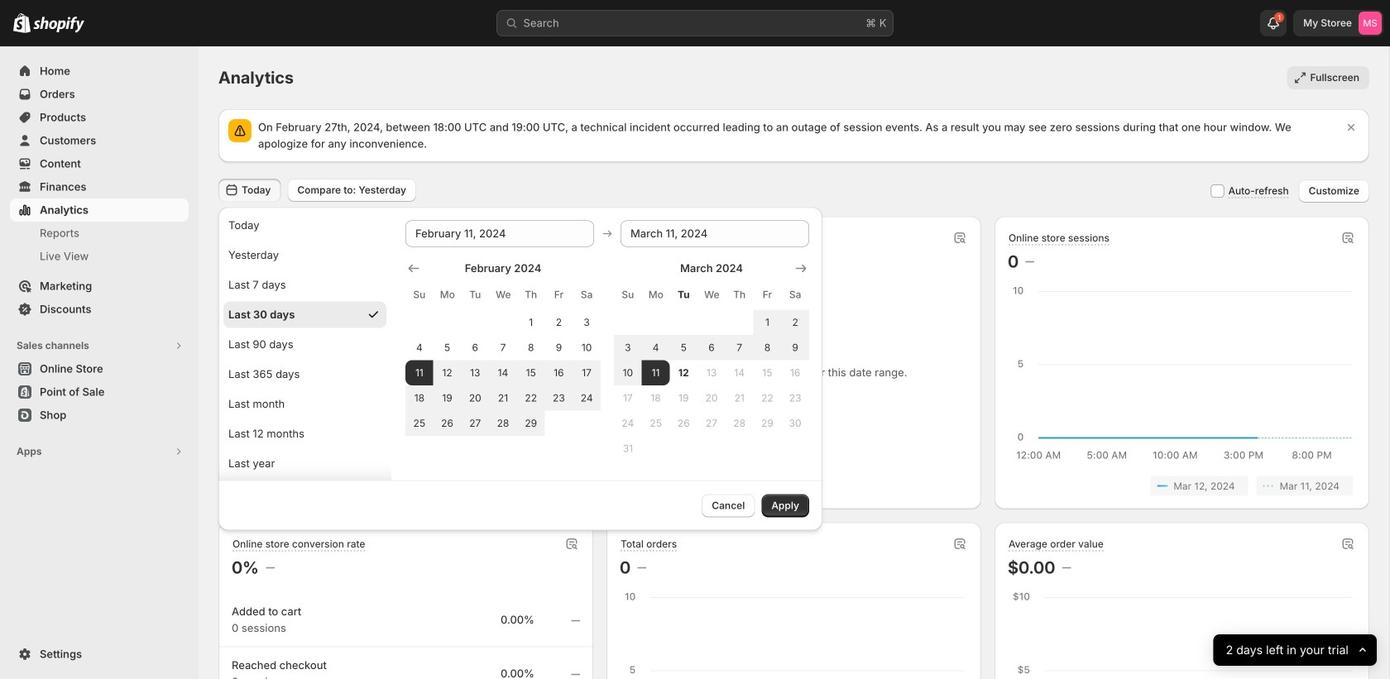 Task type: locate. For each thing, give the bounding box(es) containing it.
2 thursday element from the left
[[726, 280, 754, 310]]

wednesday element
[[489, 280, 517, 310], [698, 280, 726, 310]]

grid
[[406, 260, 601, 436], [614, 260, 809, 461]]

0 horizontal spatial monday element
[[433, 280, 461, 310]]

1 saturday element from the left
[[573, 280, 601, 310]]

monday element for 1st sunday 'element' from the left
[[433, 280, 461, 310]]

list
[[235, 476, 577, 496], [1011, 476, 1353, 496]]

1 grid from the left
[[406, 260, 601, 436]]

1 horizontal spatial wednesday element
[[698, 280, 726, 310]]

2 yyyy-mm-dd text field from the left
[[621, 221, 809, 247]]

1 horizontal spatial list
[[1011, 476, 1353, 496]]

2 sunday element from the left
[[614, 280, 642, 310]]

0 horizontal spatial thursday element
[[517, 280, 545, 310]]

1 monday element from the left
[[433, 280, 461, 310]]

tuesday element for 1st sunday 'element' from the left
[[461, 280, 489, 310]]

2 friday element from the left
[[754, 280, 782, 310]]

0 horizontal spatial wednesday element
[[489, 280, 517, 310]]

1 thursday element from the left
[[517, 280, 545, 310]]

1 horizontal spatial thursday element
[[726, 280, 754, 310]]

0 horizontal spatial tuesday element
[[461, 280, 489, 310]]

0 horizontal spatial saturday element
[[573, 280, 601, 310]]

monday element
[[433, 280, 461, 310], [642, 280, 670, 310]]

thursday element
[[517, 280, 545, 310], [726, 280, 754, 310]]

wednesday element for tuesday element related to 1st sunday 'element' from the left
[[489, 280, 517, 310]]

2 monday element from the left
[[642, 280, 670, 310]]

1 horizontal spatial yyyy-mm-dd text field
[[621, 221, 809, 247]]

2 wednesday element from the left
[[698, 280, 726, 310]]

0 horizontal spatial list
[[235, 476, 577, 496]]

my storee image
[[1359, 12, 1382, 35]]

sunday element
[[406, 280, 433, 310], [614, 280, 642, 310]]

1 wednesday element from the left
[[489, 280, 517, 310]]

1 horizontal spatial saturday element
[[782, 280, 809, 310]]

0 horizontal spatial sunday element
[[406, 280, 433, 310]]

1 tuesday element from the left
[[461, 280, 489, 310]]

2 tuesday element from the left
[[670, 280, 698, 310]]

friday element
[[545, 280, 573, 310], [754, 280, 782, 310]]

monday element for 2nd sunday 'element'
[[642, 280, 670, 310]]

saturday element for the thursday element corresponding to tuesday element related to 1st sunday 'element' from the left friday element
[[573, 280, 601, 310]]

1 friday element from the left
[[545, 280, 573, 310]]

1 horizontal spatial tuesday element
[[670, 280, 698, 310]]

saturday element
[[573, 280, 601, 310], [782, 280, 809, 310]]

0 horizontal spatial yyyy-mm-dd text field
[[406, 221, 594, 247]]

tuesday element
[[461, 280, 489, 310], [670, 280, 698, 310]]

thursday element for tuesday element corresponding to 2nd sunday 'element'
[[726, 280, 754, 310]]

shopify image
[[33, 16, 84, 33]]

2 saturday element from the left
[[782, 280, 809, 310]]

1 horizontal spatial monday element
[[642, 280, 670, 310]]

1 sunday element from the left
[[406, 280, 433, 310]]

1 horizontal spatial sunday element
[[614, 280, 642, 310]]

YYYY-MM-DD text field
[[406, 221, 594, 247], [621, 221, 809, 247]]

0 horizontal spatial friday element
[[545, 280, 573, 310]]

1 list from the left
[[235, 476, 577, 496]]

1 horizontal spatial friday element
[[754, 280, 782, 310]]

1 horizontal spatial grid
[[614, 260, 809, 461]]

0 horizontal spatial grid
[[406, 260, 601, 436]]

friday element for the thursday element corresponding to tuesday element related to 1st sunday 'element' from the left
[[545, 280, 573, 310]]



Task type: describe. For each thing, give the bounding box(es) containing it.
tuesday element for 2nd sunday 'element'
[[670, 280, 698, 310]]

1 yyyy-mm-dd text field from the left
[[406, 221, 594, 247]]

wednesday element for tuesday element corresponding to 2nd sunday 'element'
[[698, 280, 726, 310]]

2 grid from the left
[[614, 260, 809, 461]]

saturday element for friday element corresponding to tuesday element corresponding to 2nd sunday 'element' the thursday element
[[782, 280, 809, 310]]

2 list from the left
[[1011, 476, 1353, 496]]

shopify image
[[13, 13, 31, 33]]

friday element for tuesday element corresponding to 2nd sunday 'element' the thursday element
[[754, 280, 782, 310]]

thursday element for tuesday element related to 1st sunday 'element' from the left
[[517, 280, 545, 310]]



Task type: vqa. For each thing, say whether or not it's contained in the screenshot.
items
no



